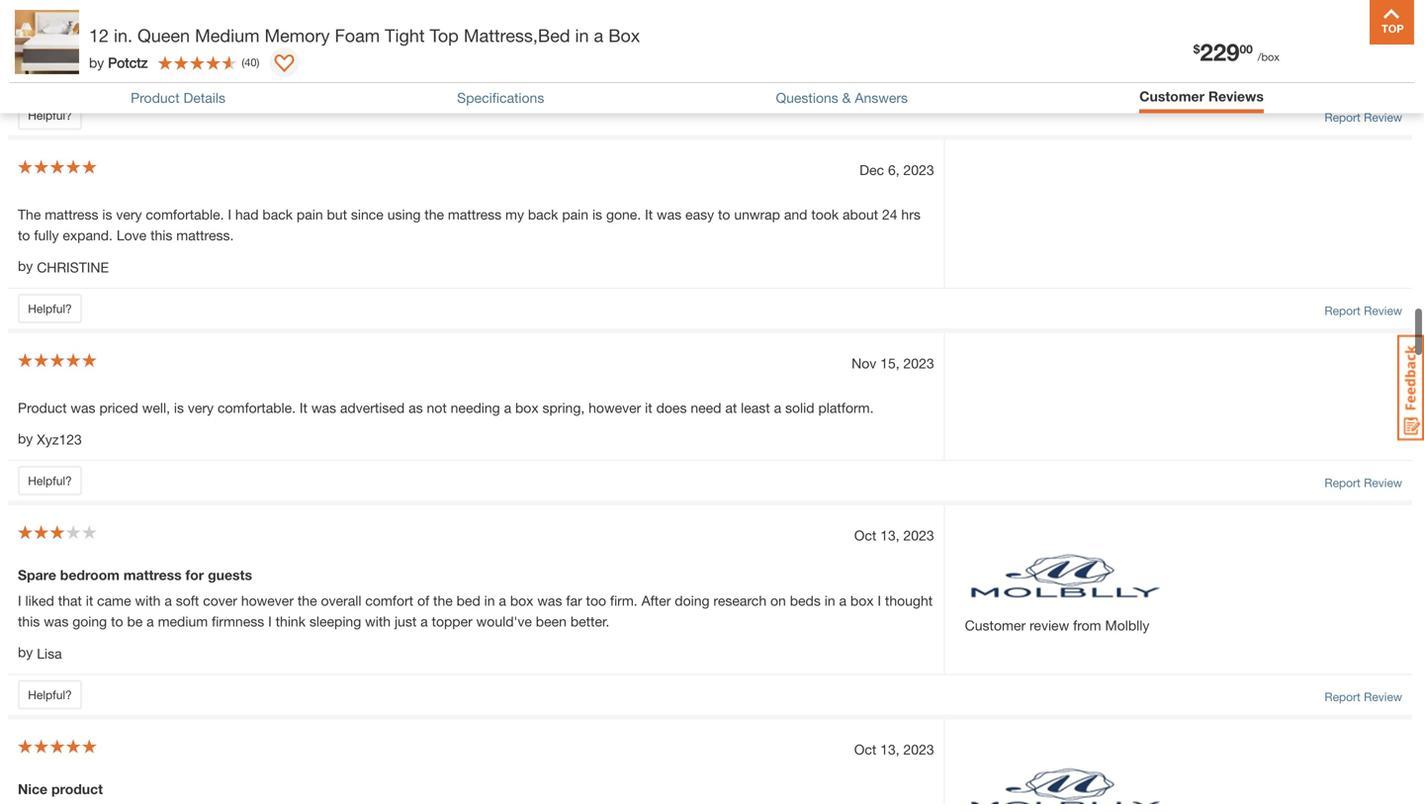 Task type: vqa. For each thing, say whether or not it's contained in the screenshot.
Cart inside the button
no



Task type: describe. For each thing, give the bounding box(es) containing it.
the
[[18, 206, 41, 223]]

better.
[[571, 614, 610, 630]]

report review button for oct 13, 2023
[[1325, 688, 1403, 706]]

the mattress is very comfortable. i had back pain but since using the mattress my back pain is gone. it was easy to unwrap and took about 24 hrs to fully expand. love this mattress.
[[18, 206, 921, 243]]

1 report review from the top
[[1325, 110, 1403, 124]]

answers
[[855, 90, 908, 106]]

would've
[[477, 614, 532, 630]]

comfort
[[365, 593, 414, 609]]

1 logo image from the top
[[965, 550, 1163, 616]]

received
[[69, 34, 122, 50]]

1 helpful? from the top
[[28, 108, 72, 122]]

dec 6, 2023
[[860, 162, 935, 178]]

evidently
[[163, 34, 219, 50]]

sleeping
[[310, 614, 361, 630]]

1 vertical spatial it
[[645, 400, 653, 416]]

it inside 'spare bedroom mattress for guests i liked that it came with a soft cover however the overall comfort of the bed in a box was far too firm. after doing research on beds in a box i thought this was going to be a medium firmness i think sleeping with just a topper would've been better.'
[[86, 593, 93, 609]]

to inside 'spare bedroom mattress for guests i liked that it came with a soft cover however the overall comfort of the bed in a box was far too firm. after doing research on beds in a box i thought this was going to be a medium firmness i think sleeping with just a topper would've been better.'
[[111, 614, 123, 630]]

2 oct 13, 2023 from the top
[[855, 742, 935, 758]]

helpful? for spare bedroom mattress for guests
[[28, 688, 72, 702]]

review for dec 6, 2023
[[1365, 304, 1403, 318]]

0 horizontal spatial mattress
[[45, 206, 98, 223]]

research
[[714, 593, 767, 609]]

thought
[[886, 593, 933, 609]]

&
[[843, 90, 851, 106]]

memory
[[265, 25, 330, 46]]

was inside the mattress is very comfortable. i had back pain but since using the mattress my back pain is gone. it was easy to unwrap and took about 24 hrs to fully expand. love this mattress.
[[657, 206, 682, 223]]

from
[[1074, 618, 1102, 634]]

comfortable. inside the mattress is very comfortable. i had back pain but since using the mattress my back pain is gone. it was easy to unwrap and took about 24 hrs to fully expand. love this mattress.
[[146, 206, 224, 223]]

1 helpful? button from the top
[[18, 100, 82, 130]]

my
[[506, 206, 524, 223]]

in.
[[114, 25, 133, 46]]

2 back from the left
[[528, 206, 559, 223]]

2 oct from the top
[[855, 742, 877, 758]]

1 13, from the top
[[881, 528, 900, 544]]

priced
[[99, 400, 138, 416]]

that
[[58, 593, 82, 609]]

229
[[1201, 38, 1240, 66]]

spare bedroom mattress for guests i liked that it came with a soft cover however the overall comfort of the bed in a box was far too firm. after doing research on beds in a box i thought this was going to be a medium firmness i think sleeping with just a topper would've been better.
[[18, 567, 933, 630]]

1 horizontal spatial in
[[575, 25, 589, 46]]

bed
[[457, 593, 481, 609]]

mesquite 10pm
[[125, 38, 241, 57]]

report review for oct 13, 2023
[[1325, 690, 1403, 704]]

( 40 )
[[242, 56, 260, 69]]

(
[[242, 56, 245, 69]]

0 horizontal spatial is
[[102, 206, 112, 223]]

queen
[[138, 25, 190, 46]]

box up would've
[[510, 593, 534, 609]]

molblly
[[1106, 618, 1150, 634]]

this inside the mattress is very comfortable. i had back pain but since using the mattress my back pain is gone. it was easy to unwrap and took about 24 hrs to fully expand. love this mattress.
[[150, 227, 173, 243]]

problem
[[291, 34, 342, 50]]

diy
[[1195, 52, 1221, 71]]

)
[[257, 56, 260, 69]]

2 13, from the top
[[881, 742, 900, 758]]

guests
[[208, 567, 252, 584]]

too
[[586, 593, 607, 609]]

feedback link image
[[1398, 334, 1425, 441]]

75150 button
[[286, 38, 354, 57]]

after
[[642, 593, 671, 609]]

by for by xyz123
[[18, 430, 33, 447]]

customer reviews
[[1140, 88, 1265, 104]]

need
[[691, 400, 722, 416]]

1 pain from the left
[[297, 206, 323, 223]]

1 vertical spatial comfortable.
[[218, 400, 296, 416]]

cover
[[203, 593, 237, 609]]

of
[[418, 593, 430, 609]]

took
[[812, 206, 839, 223]]

medium
[[195, 25, 260, 46]]

love
[[117, 227, 147, 243]]

going
[[72, 614, 107, 630]]

the up think at the left bottom of the page
[[298, 593, 317, 609]]

had
[[235, 206, 259, 223]]

by for by potctz
[[89, 54, 104, 71]]

2 horizontal spatial mattress
[[448, 206, 502, 223]]

2 pain from the left
[[562, 206, 589, 223]]

mattress.
[[176, 227, 234, 243]]

1 report from the top
[[1325, 110, 1361, 124]]

at
[[726, 400, 737, 416]]

expand.
[[63, 227, 113, 243]]

not
[[427, 400, 447, 416]]

report for oct 13, 2023
[[1325, 690, 1361, 704]]

report for dec 6, 2023
[[1325, 304, 1361, 318]]

this inside 'spare bedroom mattress for guests i liked that it came with a soft cover however the overall comfort of the bed in a box was far too firm. after doing research on beds in a box i thought this was going to be a medium firmness i think sleeping with just a topper would've been better.'
[[18, 614, 40, 630]]

i left liked
[[18, 593, 21, 609]]

been
[[536, 614, 567, 630]]

1 vertical spatial very
[[188, 400, 214, 416]]

report review button for dec 6, 2023
[[1325, 302, 1403, 319]]

1 oct 13, 2023 from the top
[[855, 528, 935, 544]]

1 report review button from the top
[[1325, 108, 1403, 126]]

gone.
[[607, 206, 641, 223]]

fully
[[34, 227, 59, 243]]

however inside 'spare bedroom mattress for guests i liked that it came with a soft cover however the overall comfort of the bed in a box was far too firm. after doing research on beds in a box i thought this was going to be a medium firmness i think sleeping with just a topper would've been better.'
[[241, 593, 294, 609]]

shipping
[[235, 34, 288, 50]]

helpful? for the mattress is very comfortable. i had back pain but since using the mattress my back pain is gone. it was easy to unwrap and took about 24 hrs to fully expand. love this mattress.
[[28, 302, 72, 316]]

2023 for product was priced well, is very comfortable. it was advertised as not needing a box spring, however it does need at least a solid platform.
[[904, 355, 935, 371]]

bedroom
[[60, 567, 120, 584]]

beds
[[790, 593, 821, 609]]

by for by christine
[[18, 258, 33, 274]]

reviews
[[1209, 88, 1265, 104]]

product details
[[131, 90, 226, 106]]

be
[[127, 614, 143, 630]]

but
[[327, 206, 347, 223]]

since
[[351, 206, 384, 223]]

the right of
[[433, 593, 453, 609]]

1 back from the left
[[263, 206, 293, 223]]

for
[[186, 567, 204, 584]]

review for oct 13, 2023
[[1365, 690, 1403, 704]]

by homedepotcustomer
[[18, 64, 173, 82]]

mattress,bed
[[464, 25, 571, 46]]

mesquite
[[125, 38, 190, 57]]

product image image
[[15, 10, 79, 74]]

hrs
[[902, 206, 921, 223]]

review
[[1030, 618, 1070, 634]]

i inside the mattress is very comfortable. i had back pain but since using the mattress my back pain is gone. it was easy to unwrap and took about 24 hrs to fully expand. love this mattress.
[[228, 206, 232, 223]]

nice
[[18, 781, 48, 798]]

nov
[[852, 355, 877, 371]]

yet.
[[137, 34, 159, 50]]

1 horizontal spatial with
[[365, 614, 391, 630]]

the home depot logo image
[[14, 16, 77, 79]]

on
[[771, 593, 787, 609]]

review for nov 15, 2023
[[1365, 476, 1403, 490]]

needing
[[451, 400, 500, 416]]

it inside the mattress is very comfortable. i had back pain but since using the mattress my back pain is gone. it was easy to unwrap and took about 24 hrs to fully expand. love this mattress.
[[645, 206, 653, 223]]



Task type: locate. For each thing, give the bounding box(es) containing it.
4 2023 from the top
[[904, 742, 935, 758]]

is up expand.
[[102, 206, 112, 223]]

pain left but
[[297, 206, 323, 223]]

the right using
[[425, 206, 444, 223]]

/box
[[1259, 50, 1280, 63]]

product was priced well, is very comfortable. it was advertised as not needing a box spring, however it does need at least a solid platform.
[[18, 400, 874, 416]]

customer
[[1140, 88, 1205, 104], [965, 618, 1026, 634]]

6,
[[889, 162, 900, 178]]

2023 for spare bedroom mattress for guests
[[904, 528, 935, 544]]

0 vertical spatial to
[[718, 206, 731, 223]]

haven't received it yet. evidently a shipping problem
[[18, 34, 342, 50]]

homedepotcustomer
[[37, 66, 173, 82]]

to
[[718, 206, 731, 223], [18, 227, 30, 243], [111, 614, 123, 630]]

1 horizontal spatial however
[[589, 400, 642, 416]]

by inside by xyz123
[[18, 430, 33, 447]]

customer for customer reviews
[[1140, 88, 1205, 104]]

1 horizontal spatial it
[[126, 34, 133, 50]]

customer reviews button
[[1140, 88, 1265, 108], [1140, 88, 1265, 104]]

i left thought
[[878, 593, 882, 609]]

far
[[566, 593, 583, 609]]

2 helpful? from the top
[[28, 302, 72, 316]]

soft
[[176, 593, 199, 609]]

mattress left for
[[124, 567, 182, 584]]

12 in. queen medium memory foam tight top mattress,bed in a box
[[89, 25, 640, 46]]

1 vertical spatial product
[[18, 400, 67, 416]]

0 horizontal spatial in
[[485, 593, 495, 609]]

helpful? down by xyz123
[[28, 474, 72, 488]]

1 vertical spatial however
[[241, 593, 294, 609]]

back
[[263, 206, 293, 223], [528, 206, 559, 223]]

was left "priced"
[[71, 400, 96, 416]]

0 horizontal spatial with
[[135, 593, 161, 609]]

very right well,
[[188, 400, 214, 416]]

helpful? button for spare bedroom mattress for guests
[[18, 680, 82, 710]]

christine button
[[37, 257, 109, 278]]

very inside the mattress is very comfortable. i had back pain but since using the mattress my back pain is gone. it was easy to unwrap and took about 24 hrs to fully expand. love this mattress.
[[116, 206, 142, 223]]

with
[[135, 593, 161, 609], [365, 614, 391, 630]]

1 vertical spatial oct 13, 2023
[[855, 742, 935, 758]]

lisa button
[[37, 644, 62, 665]]

by for by homedepotcustomer
[[18, 64, 33, 81]]

to left be
[[111, 614, 123, 630]]

2 report review button from the top
[[1325, 302, 1403, 319]]

2 vertical spatial it
[[86, 593, 93, 609]]

advertised
[[340, 400, 405, 416]]

is right well,
[[174, 400, 184, 416]]

1 horizontal spatial product
[[131, 90, 180, 106]]

pain
[[297, 206, 323, 223], [562, 206, 589, 223]]

product
[[131, 90, 180, 106], [18, 400, 67, 416]]

helpful? button down 'by homedepotcustomer'
[[18, 100, 82, 130]]

2 logo image from the top
[[965, 765, 1163, 805]]

1 vertical spatial logo image
[[965, 765, 1163, 805]]

it right that
[[86, 593, 93, 609]]

0 vertical spatial very
[[116, 206, 142, 223]]

was
[[657, 206, 682, 223], [71, 400, 96, 416], [312, 400, 336, 416], [538, 593, 563, 609], [44, 614, 69, 630]]

1 2023 from the top
[[904, 162, 935, 178]]

by xyz123
[[18, 430, 82, 448]]

product down potctz
[[131, 90, 180, 106]]

display image
[[274, 54, 294, 74]]

was left advertised
[[312, 400, 336, 416]]

0 horizontal spatial pain
[[297, 206, 323, 223]]

using
[[388, 206, 421, 223]]

the inside the mattress is very comfortable. i had back pain but since using the mattress my back pain is gone. it was easy to unwrap and took about 24 hrs to fully expand. love this mattress.
[[425, 206, 444, 223]]

0 vertical spatial oct 13, 2023
[[855, 528, 935, 544]]

in right beds
[[825, 593, 836, 609]]

0 vertical spatial with
[[135, 593, 161, 609]]

potctz
[[108, 54, 148, 71]]

$ 229 00 /box
[[1194, 38, 1280, 66]]

with up be
[[135, 593, 161, 609]]

40
[[245, 56, 257, 69]]

1 oct from the top
[[855, 528, 877, 544]]

helpful? button for product was priced well, is very comfortable. it was advertised as not needing a box spring, however it does need at least a solid platform.
[[18, 466, 82, 496]]

this down liked
[[18, 614, 40, 630]]

overall
[[321, 593, 362, 609]]

helpful? button down by xyz123
[[18, 466, 82, 496]]

1 horizontal spatial it
[[645, 206, 653, 223]]

2 report review from the top
[[1325, 304, 1403, 318]]

2 review from the top
[[1365, 304, 1403, 318]]

xyz123
[[37, 432, 82, 448]]

2 horizontal spatial it
[[645, 400, 653, 416]]

haven't
[[18, 34, 66, 50]]

0 vertical spatial product
[[131, 90, 180, 106]]

0 horizontal spatial to
[[18, 227, 30, 243]]

3 helpful? button from the top
[[18, 466, 82, 496]]

0 vertical spatial however
[[589, 400, 642, 416]]

1 vertical spatial with
[[365, 614, 391, 630]]

3 helpful? from the top
[[28, 474, 72, 488]]

foam
[[335, 25, 380, 46]]

2 helpful? button from the top
[[18, 294, 82, 323]]

1 vertical spatial 13,
[[881, 742, 900, 758]]

4 report review from the top
[[1325, 690, 1403, 704]]

liked
[[25, 593, 54, 609]]

by left lisa
[[18, 644, 33, 661]]

0 vertical spatial customer
[[1140, 88, 1205, 104]]

1 horizontal spatial mattress
[[124, 567, 182, 584]]

just
[[395, 614, 417, 630]]

2 horizontal spatial to
[[718, 206, 731, 223]]

top
[[430, 25, 459, 46]]

0 vertical spatial it
[[126, 34, 133, 50]]

1 horizontal spatial customer
[[1140, 88, 1205, 104]]

pain left gone.
[[562, 206, 589, 223]]

in
[[575, 25, 589, 46], [485, 593, 495, 609], [825, 593, 836, 609]]

1 vertical spatial this
[[18, 614, 40, 630]]

0 horizontal spatial very
[[116, 206, 142, 223]]

oct
[[855, 528, 877, 544], [855, 742, 877, 758]]

0 horizontal spatial this
[[18, 614, 40, 630]]

2 horizontal spatial is
[[593, 206, 603, 223]]

0 vertical spatial comfortable.
[[146, 206, 224, 223]]

mattress inside 'spare bedroom mattress for guests i liked that it came with a soft cover however the overall comfort of the bed in a box was far too firm. after doing research on beds in a box i thought this was going to be a medium firmness i think sleeping with just a topper would've been better.'
[[124, 567, 182, 584]]

a
[[594, 25, 604, 46], [223, 34, 231, 50], [504, 400, 512, 416], [774, 400, 782, 416], [165, 593, 172, 609], [499, 593, 507, 609], [840, 593, 847, 609], [147, 614, 154, 630], [421, 614, 428, 630]]

lisa
[[37, 646, 62, 662]]

xyz123 button
[[37, 430, 82, 450]]

was down that
[[44, 614, 69, 630]]

it left does
[[645, 400, 653, 416]]

by inside by lisa
[[18, 644, 33, 661]]

least
[[741, 400, 771, 416]]

75150
[[310, 38, 354, 57]]

3 review from the top
[[1365, 476, 1403, 490]]

back right my
[[528, 206, 559, 223]]

2023 for the mattress is very comfortable. i had back pain but since using the mattress my back pain is gone. it was easy to unwrap and took about 24 hrs to fully expand. love this mattress.
[[904, 162, 935, 178]]

0 vertical spatial it
[[645, 206, 653, 223]]

0 horizontal spatial product
[[18, 400, 67, 416]]

however up think at the left bottom of the page
[[241, 593, 294, 609]]

very up love
[[116, 206, 142, 223]]

product
[[51, 781, 103, 798]]

0 vertical spatial oct
[[855, 528, 877, 544]]

logo image
[[965, 550, 1163, 616], [965, 765, 1163, 805]]

think
[[276, 614, 306, 630]]

box left thought
[[851, 593, 874, 609]]

it
[[645, 206, 653, 223], [300, 400, 308, 416]]

customer down diy
[[1140, 88, 1205, 104]]

i left think at the left bottom of the page
[[268, 614, 272, 630]]

product for product details
[[131, 90, 180, 106]]

1 vertical spatial it
[[300, 400, 308, 416]]

1 horizontal spatial is
[[174, 400, 184, 416]]

0 horizontal spatial however
[[241, 593, 294, 609]]

3 2023 from the top
[[904, 528, 935, 544]]

mattress left my
[[448, 206, 502, 223]]

4 report from the top
[[1325, 690, 1361, 704]]

3 report review button from the top
[[1325, 474, 1403, 492]]

helpful? down 'by homedepotcustomer'
[[28, 108, 72, 122]]

well,
[[142, 400, 170, 416]]

What can we help you find today? search field
[[391, 27, 934, 68]]

helpful? button for the mattress is very comfortable. i had back pain but since using the mattress my back pain is gone. it was easy to unwrap and took about 24 hrs to fully expand. love this mattress.
[[18, 294, 82, 323]]

by inside the by christine
[[18, 258, 33, 274]]

mattress up expand.
[[45, 206, 98, 223]]

this
[[150, 227, 173, 243], [18, 614, 40, 630]]

solid
[[786, 400, 815, 416]]

3 report review from the top
[[1325, 476, 1403, 490]]

nov 15, 2023
[[852, 355, 935, 371]]

topper
[[432, 614, 473, 630]]

0 horizontal spatial it
[[86, 593, 93, 609]]

by potctz
[[89, 54, 148, 71]]

it left advertised
[[300, 400, 308, 416]]

report for nov 15, 2023
[[1325, 476, 1361, 490]]

is left gone.
[[593, 206, 603, 223]]

1 vertical spatial to
[[18, 227, 30, 243]]

15,
[[881, 355, 900, 371]]

top button
[[1371, 0, 1415, 45]]

0 vertical spatial this
[[150, 227, 173, 243]]

helpful? button down the by christine
[[18, 294, 82, 323]]

in left box
[[575, 25, 589, 46]]

in right bed
[[485, 593, 495, 609]]

was up been
[[538, 593, 563, 609]]

click to redirect to view my cart page image
[[1362, 24, 1385, 47]]

customer left review
[[965, 618, 1026, 634]]

was left easy
[[657, 206, 682, 223]]

helpful? down the by christine
[[28, 302, 72, 316]]

2 2023 from the top
[[904, 355, 935, 371]]

0 horizontal spatial customer
[[965, 618, 1026, 634]]

as
[[409, 400, 423, 416]]

back right had
[[263, 206, 293, 223]]

helpful?
[[28, 108, 72, 122], [28, 302, 72, 316], [28, 474, 72, 488], [28, 688, 72, 702]]

2 vertical spatial to
[[111, 614, 123, 630]]

report
[[1325, 110, 1361, 124], [1325, 304, 1361, 318], [1325, 476, 1361, 490], [1325, 690, 1361, 704]]

12
[[89, 25, 109, 46]]

this right love
[[150, 227, 173, 243]]

0 vertical spatial logo image
[[965, 550, 1163, 616]]

1 review from the top
[[1365, 110, 1403, 124]]

helpful? down lisa button
[[28, 688, 72, 702]]

0 horizontal spatial back
[[263, 206, 293, 223]]

firm.
[[610, 593, 638, 609]]

i left had
[[228, 206, 232, 223]]

by inside 'by homedepotcustomer'
[[18, 64, 33, 81]]

it
[[126, 34, 133, 50], [645, 400, 653, 416], [86, 593, 93, 609]]

1 horizontal spatial back
[[528, 206, 559, 223]]

tight
[[385, 25, 425, 46]]

product for product was priced well, is very comfortable. it was advertised as not needing a box spring, however it does need at least a solid platform.
[[18, 400, 67, 416]]

with down comfort
[[365, 614, 391, 630]]

4 helpful? from the top
[[28, 688, 72, 702]]

4 report review button from the top
[[1325, 688, 1403, 706]]

about
[[843, 206, 879, 223]]

however right spring,
[[589, 400, 642, 416]]

details
[[184, 90, 226, 106]]

1 horizontal spatial very
[[188, 400, 214, 416]]

helpful? button down lisa button
[[18, 680, 82, 710]]

0 horizontal spatial it
[[300, 400, 308, 416]]

to right easy
[[718, 206, 731, 223]]

by down haven't at the left of the page
[[18, 64, 33, 81]]

questions
[[776, 90, 839, 106]]

easy
[[686, 206, 715, 223]]

by for by lisa
[[18, 644, 33, 661]]

1 vertical spatial customer
[[965, 618, 1026, 634]]

box left spring,
[[516, 400, 539, 416]]

helpful? for product was priced well, is very comfortable. it was advertised as not needing a box spring, however it does need at least a solid platform.
[[28, 474, 72, 488]]

by left xyz123
[[18, 430, 33, 447]]

does
[[657, 400, 687, 416]]

product up by xyz123
[[18, 400, 67, 416]]

2 horizontal spatial in
[[825, 593, 836, 609]]

report review for dec 6, 2023
[[1325, 304, 1403, 318]]

by down received
[[89, 54, 104, 71]]

2 report from the top
[[1325, 304, 1361, 318]]

firmness
[[212, 614, 264, 630]]

comfortable.
[[146, 206, 224, 223], [218, 400, 296, 416]]

4 helpful? button from the top
[[18, 680, 82, 710]]

review
[[1365, 110, 1403, 124], [1365, 304, 1403, 318], [1365, 476, 1403, 490], [1365, 690, 1403, 704]]

box
[[609, 25, 640, 46]]

christine
[[37, 259, 109, 275]]

by lisa
[[18, 644, 62, 662]]

report review button for nov 15, 2023
[[1325, 474, 1403, 492]]

0 vertical spatial 13,
[[881, 528, 900, 544]]

by left christine
[[18, 258, 33, 274]]

doing
[[675, 593, 710, 609]]

to down the the on the left of page
[[18, 227, 30, 243]]

4 review from the top
[[1365, 690, 1403, 704]]

1 horizontal spatial this
[[150, 227, 173, 243]]

customer for customer review from molblly
[[965, 618, 1026, 634]]

report review for nov 15, 2023
[[1325, 476, 1403, 490]]

1 horizontal spatial to
[[111, 614, 123, 630]]

spring,
[[543, 400, 585, 416]]

1 horizontal spatial pain
[[562, 206, 589, 223]]

it right gone.
[[645, 206, 653, 223]]

it left the yet. at the top
[[126, 34, 133, 50]]

1 vertical spatial oct
[[855, 742, 877, 758]]

nice product
[[18, 781, 103, 798]]

00
[[1240, 42, 1254, 56]]

3 report from the top
[[1325, 476, 1361, 490]]



